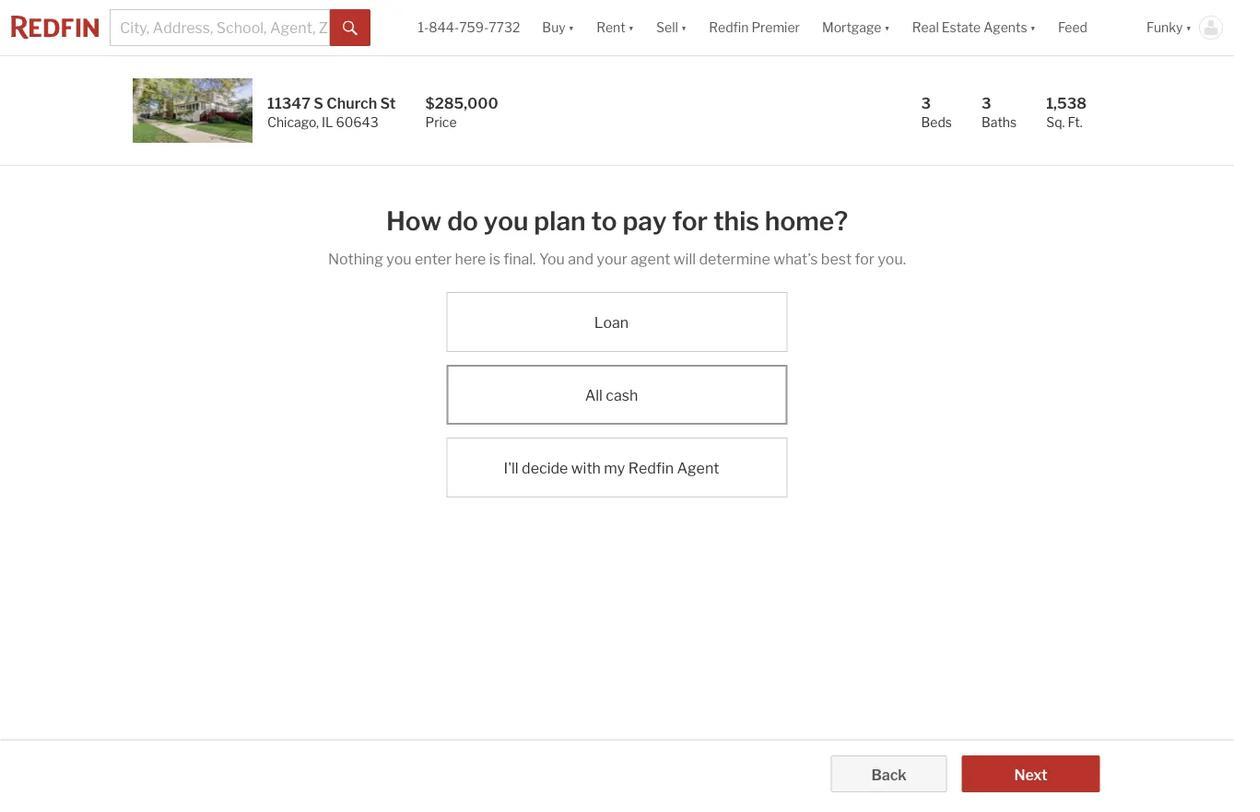 Task type: vqa. For each thing, say whether or not it's contained in the screenshot.
the Next button
yes



Task type: describe. For each thing, give the bounding box(es) containing it.
back
[[872, 766, 907, 784]]

mortgage ▾
[[823, 20, 891, 35]]

buy ▾ button
[[532, 0, 586, 55]]

0 horizontal spatial for
[[673, 206, 708, 237]]

home?
[[765, 206, 848, 237]]

estate
[[942, 20, 981, 35]]

real
[[913, 20, 939, 35]]

will
[[674, 250, 696, 268]]

back button
[[832, 756, 948, 793]]

sell ▾ button
[[657, 0, 687, 55]]

s
[[314, 94, 324, 112]]

loan
[[595, 314, 629, 332]]

mortgage
[[823, 20, 882, 35]]

nothing
[[328, 250, 383, 268]]

next button
[[962, 756, 1101, 793]]

redfin premier button
[[698, 0, 811, 55]]

all
[[585, 387, 603, 405]]

3 for 3 beds
[[922, 94, 931, 112]]

▾ for buy ▾
[[569, 20, 575, 35]]

11347
[[267, 94, 311, 112]]

real estate agents ▾
[[913, 20, 1037, 35]]

1-
[[418, 20, 429, 35]]

feed
[[1059, 20, 1088, 35]]

3 baths
[[982, 94, 1017, 130]]

sq.
[[1047, 114, 1066, 130]]

$285,000 price
[[426, 94, 499, 130]]

buy ▾ button
[[543, 0, 575, 55]]

do
[[447, 206, 479, 237]]

rent ▾ button
[[597, 0, 635, 55]]

0 vertical spatial you
[[484, 206, 529, 237]]

submit search image
[[343, 21, 358, 36]]

il
[[322, 114, 333, 130]]

sell ▾ button
[[646, 0, 698, 55]]

my
[[604, 460, 626, 478]]

7732
[[489, 20, 520, 35]]



Task type: locate. For each thing, give the bounding box(es) containing it.
11347 s church st chicago , il 60643
[[267, 94, 396, 130]]

1,538 sq. ft.
[[1047, 94, 1087, 130]]

chicago
[[267, 114, 316, 130]]

2 ▾ from the left
[[629, 20, 635, 35]]

cash
[[606, 387, 638, 405]]

ft.
[[1068, 114, 1083, 130]]

3 inside '3 baths'
[[982, 94, 992, 112]]

▾ right 'sell'
[[681, 20, 687, 35]]

feed button
[[1048, 0, 1136, 55]]

0 horizontal spatial redfin
[[629, 460, 674, 478]]

you
[[539, 250, 565, 268]]

rent
[[597, 20, 626, 35]]

0 vertical spatial redfin
[[709, 20, 749, 35]]

1 vertical spatial for
[[855, 250, 875, 268]]

funky
[[1147, 20, 1184, 35]]

church
[[327, 94, 377, 112]]

▾ for rent ▾
[[629, 20, 635, 35]]

beds
[[922, 114, 953, 130]]

1 vertical spatial you
[[387, 250, 412, 268]]

sell ▾
[[657, 20, 687, 35]]

City, Address, School, Agent, ZIP search field
[[110, 9, 330, 46]]

mortgage ▾ button
[[811, 0, 902, 55]]

mortgage ▾ button
[[823, 0, 891, 55]]

redfin premier
[[709, 20, 800, 35]]

to
[[592, 206, 617, 237]]

1 ▾ from the left
[[569, 20, 575, 35]]

is
[[490, 250, 501, 268]]

1 vertical spatial redfin
[[629, 460, 674, 478]]

1 horizontal spatial for
[[855, 250, 875, 268]]

you left enter
[[387, 250, 412, 268]]

what's
[[774, 250, 818, 268]]

baths
[[982, 114, 1017, 130]]

agents
[[984, 20, 1028, 35]]

determine
[[699, 250, 771, 268]]

$285,000
[[426, 94, 499, 112]]

buy
[[543, 20, 566, 35]]

redfin right my
[[629, 460, 674, 478]]

funky ▾
[[1147, 20, 1192, 35]]

1-844-759-7732
[[418, 20, 520, 35]]

your
[[597, 250, 628, 268]]

agent
[[631, 250, 671, 268]]

▾
[[569, 20, 575, 35], [629, 20, 635, 35], [681, 20, 687, 35], [885, 20, 891, 35], [1031, 20, 1037, 35], [1186, 20, 1192, 35]]

pay
[[623, 206, 667, 237]]

1 horizontal spatial 3
[[982, 94, 992, 112]]

▾ right rent
[[629, 20, 635, 35]]

for
[[673, 206, 708, 237], [855, 250, 875, 268]]

sell
[[657, 20, 679, 35]]

3 for 3 baths
[[982, 94, 992, 112]]

this
[[714, 206, 760, 237]]

decide
[[522, 460, 568, 478]]

2 3 from the left
[[982, 94, 992, 112]]

1 horizontal spatial redfin
[[709, 20, 749, 35]]

for up will
[[673, 206, 708, 237]]

▾ for funky ▾
[[1186, 20, 1192, 35]]

for left you.
[[855, 250, 875, 268]]

rent ▾ button
[[586, 0, 646, 55]]

and
[[568, 250, 594, 268]]

▾ right agents
[[1031, 20, 1037, 35]]

▾ for mortgage ▾
[[885, 20, 891, 35]]

5 ▾ from the left
[[1031, 20, 1037, 35]]

rent ▾
[[597, 20, 635, 35]]

best
[[821, 250, 852, 268]]

▾ right buy
[[569, 20, 575, 35]]

4 ▾ from the left
[[885, 20, 891, 35]]

1,538
[[1047, 94, 1087, 112]]

3 inside 3 beds
[[922, 94, 931, 112]]

you.
[[878, 250, 907, 268]]

i'll
[[504, 460, 519, 478]]

final.
[[504, 250, 536, 268]]

redfin left premier
[[709, 20, 749, 35]]

60643
[[336, 114, 379, 130]]

redfin inside redfin premier button
[[709, 20, 749, 35]]

3 up beds
[[922, 94, 931, 112]]

here
[[455, 250, 486, 268]]

1-844-759-7732 link
[[418, 20, 520, 35]]

6 ▾ from the left
[[1186, 20, 1192, 35]]

759-
[[459, 20, 489, 35]]

st
[[380, 94, 396, 112]]

agent
[[677, 460, 720, 478]]

all cash
[[585, 387, 638, 405]]

you up is
[[484, 206, 529, 237]]

price
[[426, 114, 457, 130]]

next
[[1015, 766, 1048, 784]]

3
[[922, 94, 931, 112], [982, 94, 992, 112]]

with
[[572, 460, 601, 478]]

premier
[[752, 20, 800, 35]]

▾ right funky
[[1186, 20, 1192, 35]]

enter
[[415, 250, 452, 268]]

i'll decide with my redfin agent
[[504, 460, 720, 478]]

1 3 from the left
[[922, 94, 931, 112]]

▾ right mortgage
[[885, 20, 891, 35]]

real estate agents ▾ link
[[913, 0, 1037, 55]]

real estate agents ▾ button
[[902, 0, 1048, 55]]

redfin
[[709, 20, 749, 35], [629, 460, 674, 478]]

nothing you enter here is final. you and your agent will determine what's best for you.
[[328, 250, 907, 268]]

1 horizontal spatial you
[[484, 206, 529, 237]]

0 vertical spatial for
[[673, 206, 708, 237]]

844-
[[429, 20, 459, 35]]

you
[[484, 206, 529, 237], [387, 250, 412, 268]]

how do you plan to pay for this home?. required field. element
[[328, 196, 907, 241]]

0 horizontal spatial 3
[[922, 94, 931, 112]]

buy ▾
[[543, 20, 575, 35]]

how do you plan to pay for this home?
[[386, 206, 848, 237]]

3 ▾ from the left
[[681, 20, 687, 35]]

how
[[386, 206, 442, 237]]

3 up baths
[[982, 94, 992, 112]]

▾ for sell ▾
[[681, 20, 687, 35]]

,
[[316, 114, 319, 130]]

3 beds
[[922, 94, 953, 130]]

plan
[[534, 206, 586, 237]]

0 horizontal spatial you
[[387, 250, 412, 268]]



